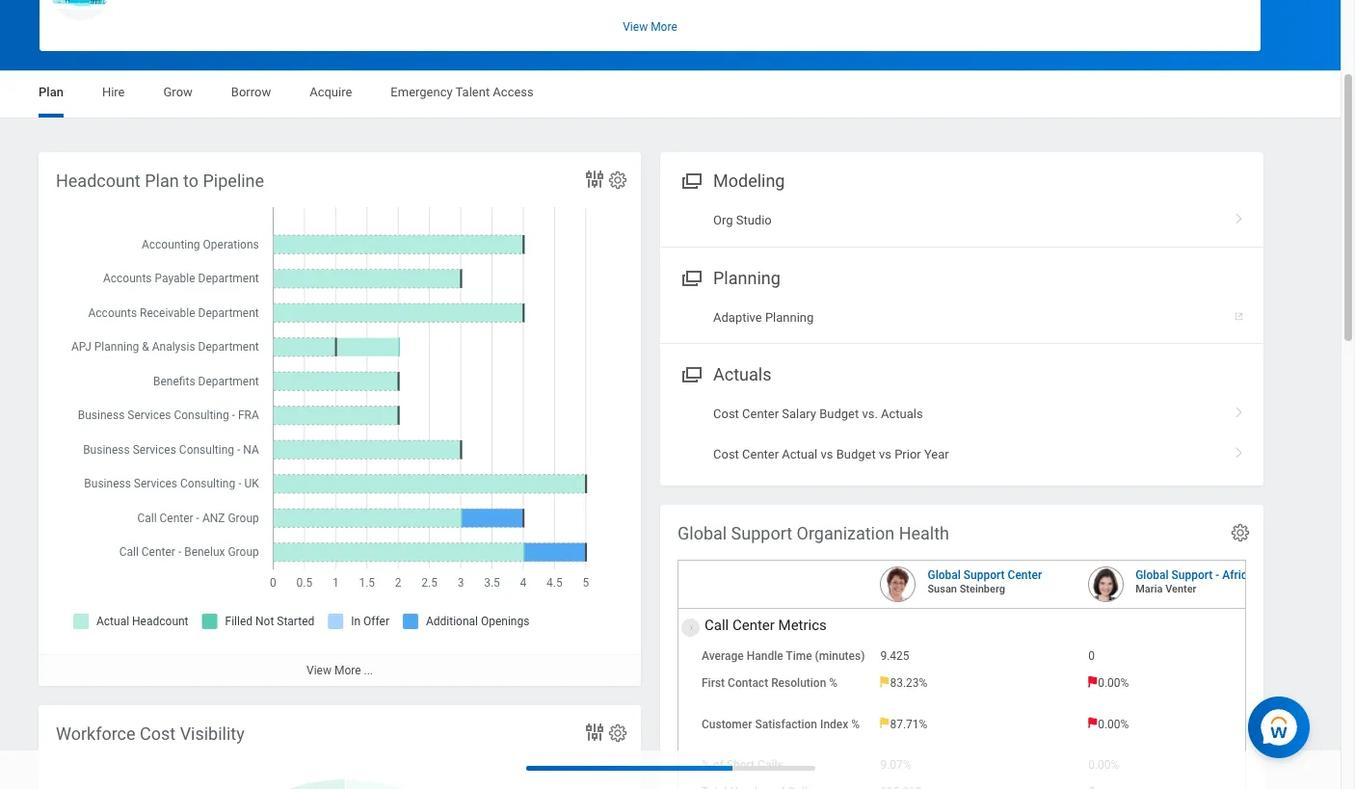 Task type: locate. For each thing, give the bounding box(es) containing it.
-
[[1216, 569, 1220, 582]]

1 menu group image from the top
[[678, 167, 704, 193]]

actuals down "adaptive"
[[713, 364, 772, 385]]

talent
[[456, 85, 490, 99]]

hire
[[102, 85, 125, 99]]

workforce cost visibility element
[[39, 706, 641, 790]]

0
[[1089, 650, 1095, 663]]

plan
[[39, 85, 64, 99], [145, 171, 179, 191]]

cost center salary budget vs. actuals link
[[660, 394, 1264, 434]]

headcount plan to pipeline element
[[39, 152, 641, 687]]

planning
[[713, 268, 781, 288], [765, 310, 814, 325]]

chevron right image inside cost center salary budget vs. actuals link
[[1227, 400, 1252, 420]]

0 horizontal spatial %
[[702, 759, 710, 772]]

global up 'susan'
[[928, 569, 961, 582]]

1 horizontal spatial vs
[[879, 447, 892, 461]]

configure and view chart data image
[[583, 168, 606, 191], [583, 721, 606, 744]]

menu group image for planning
[[678, 264, 704, 290]]

0.00% for 87.71%
[[1098, 718, 1129, 731]]

% right index
[[852, 718, 860, 731]]

metrics
[[779, 617, 827, 634]]

cost left the actual
[[713, 447, 739, 461]]

global up call
[[678, 524, 727, 544]]

0 vertical spatial 0.00%
[[1098, 677, 1129, 690]]

2 vertical spatial 0.00%
[[1089, 759, 1120, 772]]

0.00%
[[1098, 677, 1129, 690], [1098, 718, 1129, 731], [1089, 759, 1120, 772]]

% down (minutes)
[[829, 677, 838, 690]]

2 menu group image from the top
[[678, 264, 704, 290]]

0 vertical spatial planning
[[713, 268, 781, 288]]

global
[[678, 524, 727, 544], [928, 569, 961, 582], [1136, 569, 1169, 582]]

1 vertical spatial configure and view chart data image
[[583, 721, 606, 744]]

global support - africa & middle east group maria venter
[[1136, 569, 1356, 596]]

1 horizontal spatial global
[[928, 569, 961, 582]]

year
[[924, 447, 949, 461]]

cost center salary budget vs. actuals
[[713, 407, 923, 421]]

87.71%
[[890, 718, 928, 731]]

2 horizontal spatial global
[[1136, 569, 1169, 582]]

support up 'venter'
[[1172, 569, 1213, 582]]

org studio link
[[660, 201, 1264, 241]]

configure and view chart data image left configure workforce cost visibility 'image'
[[583, 721, 606, 744]]

studio
[[736, 213, 772, 228]]

2 vertical spatial cost
[[140, 724, 176, 744]]

tab list
[[19, 71, 1322, 118]]

0 vertical spatial actuals
[[713, 364, 772, 385]]

1 vertical spatial budget
[[837, 447, 876, 461]]

1 horizontal spatial support
[[964, 569, 1005, 582]]

plan left hire
[[39, 85, 64, 99]]

global support organization health element
[[660, 505, 1356, 790]]

% left of
[[702, 759, 710, 772]]

support
[[731, 524, 793, 544], [964, 569, 1005, 582], [1172, 569, 1213, 582]]

configure and view chart data image inside workforce cost visibility element
[[583, 721, 606, 744]]

1 vertical spatial planning
[[765, 310, 814, 325]]

1 vertical spatial actuals
[[881, 407, 923, 421]]

3 chevron right image from the top
[[1227, 440, 1252, 459]]

actuals inside cost center salary budget vs. actuals link
[[881, 407, 923, 421]]

steinberg
[[960, 583, 1006, 596]]

global support center link
[[928, 565, 1042, 582]]

%
[[829, 677, 838, 690], [852, 718, 860, 731], [702, 759, 710, 772]]

workforce cost visibility
[[56, 724, 245, 744]]

support inside global support - africa & middle east group maria venter
[[1172, 569, 1213, 582]]

middle
[[1267, 569, 1302, 582]]

cost left "visibility"
[[140, 724, 176, 744]]

planning up "adaptive"
[[713, 268, 781, 288]]

support inside the global support center link
[[964, 569, 1005, 582]]

budget down vs.
[[837, 447, 876, 461]]

call center metrics
[[705, 617, 827, 634]]

configure and view chart data image left configure headcount plan to pipeline image
[[583, 168, 606, 191]]

1 chevron right image from the top
[[1227, 206, 1252, 226]]

vs
[[821, 447, 833, 461], [879, 447, 892, 461]]

view more ... link
[[39, 655, 641, 687]]

0 vertical spatial configure and view chart data image
[[583, 168, 606, 191]]

0 vertical spatial %
[[829, 677, 838, 690]]

global up the maria
[[1136, 569, 1169, 582]]

contact
[[728, 677, 769, 690]]

2 configure and view chart data image from the top
[[583, 721, 606, 744]]

global support center
[[928, 569, 1042, 582]]

chevron right image for vs
[[1227, 440, 1252, 459]]

plan left "to"
[[145, 171, 179, 191]]

2 vertical spatial menu group image
[[678, 361, 704, 387]]

chevron right image inside cost center actual vs budget vs prior year link
[[1227, 440, 1252, 459]]

menu group image for modeling
[[678, 167, 704, 193]]

1 horizontal spatial plan
[[145, 171, 179, 191]]

configure workforce cost visibility image
[[607, 723, 629, 744]]

0 vertical spatial cost
[[713, 407, 739, 421]]

1 horizontal spatial actuals
[[881, 407, 923, 421]]

planning right "adaptive"
[[765, 310, 814, 325]]

plan inside 'headcount plan to pipeline' element
[[145, 171, 179, 191]]

% for first contact resolution %
[[829, 677, 838, 690]]

chevron right image inside org studio link
[[1227, 206, 1252, 226]]

call
[[705, 617, 729, 634]]

calls
[[758, 759, 784, 772]]

prior
[[895, 447, 921, 461]]

support for organization
[[731, 524, 793, 544]]

center
[[742, 407, 779, 421], [742, 447, 779, 461], [1008, 569, 1042, 582], [733, 617, 775, 634]]

configure and view chart data image inside 'headcount plan to pipeline' element
[[583, 168, 606, 191]]

support for center
[[964, 569, 1005, 582]]

list containing cost center salary budget vs. actuals
[[660, 394, 1264, 474]]

2 vs from the left
[[879, 447, 892, 461]]

headcount plan to pipeline
[[56, 171, 264, 191]]

short
[[727, 759, 755, 772]]

resolution
[[771, 677, 827, 690]]

% for customer satisfaction index %
[[852, 718, 860, 731]]

maria
[[1136, 583, 1163, 596]]

adaptive
[[713, 310, 762, 325]]

0 vertical spatial budget
[[820, 407, 859, 421]]

susan
[[928, 583, 957, 596]]

chevron right image
[[1227, 206, 1252, 226], [1227, 400, 1252, 420], [1227, 440, 1252, 459]]

budget left vs.
[[820, 407, 859, 421]]

0 horizontal spatial support
[[731, 524, 793, 544]]

1 vertical spatial cost
[[713, 447, 739, 461]]

customer satisfaction index %
[[702, 718, 860, 731]]

cost left 'salary'
[[713, 407, 739, 421]]

83.23%
[[890, 677, 928, 690]]

actuals
[[713, 364, 772, 385], [881, 407, 923, 421]]

center for metrics
[[733, 617, 775, 634]]

list
[[660, 394, 1264, 474]]

1 configure and view chart data image from the top
[[583, 168, 606, 191]]

cost center actual vs budget vs prior year link
[[660, 434, 1264, 474]]

1 vertical spatial menu group image
[[678, 264, 704, 290]]

2 horizontal spatial %
[[852, 718, 860, 731]]

access
[[493, 85, 534, 99]]

0 vertical spatial menu group image
[[678, 167, 704, 193]]

2 chevron right image from the top
[[1227, 400, 1252, 420]]

1 vertical spatial %
[[852, 718, 860, 731]]

expand image
[[680, 625, 703, 636]]

1 vertical spatial chevron right image
[[1227, 400, 1252, 420]]

1 horizontal spatial %
[[829, 677, 838, 690]]

2 horizontal spatial support
[[1172, 569, 1213, 582]]

global support - africa & middle east group link
[[1136, 565, 1356, 582]]

first contact resolution %
[[702, 677, 838, 690]]

adaptive planning link
[[660, 298, 1264, 337]]

0 horizontal spatial plan
[[39, 85, 64, 99]]

view
[[307, 664, 332, 678]]

support up 'steinberg'
[[964, 569, 1005, 582]]

0 vertical spatial plan
[[39, 85, 64, 99]]

vs.
[[862, 407, 878, 421]]

handle
[[747, 650, 784, 663]]

pipeline
[[203, 171, 264, 191]]

budget
[[820, 407, 859, 421], [837, 447, 876, 461]]

0 vertical spatial chevron right image
[[1227, 206, 1252, 226]]

menu group image
[[678, 167, 704, 193], [678, 264, 704, 290], [678, 361, 704, 387]]

1 vertical spatial 0.00%
[[1098, 718, 1129, 731]]

3 menu group image from the top
[[678, 361, 704, 387]]

cost
[[713, 407, 739, 421], [713, 447, 739, 461], [140, 724, 176, 744]]

2 vertical spatial chevron right image
[[1227, 440, 1252, 459]]

support left organization
[[731, 524, 793, 544]]

1 vertical spatial plan
[[145, 171, 179, 191]]

0 horizontal spatial vs
[[821, 447, 833, 461]]

0 horizontal spatial actuals
[[713, 364, 772, 385]]

east
[[1305, 569, 1328, 582]]

0 horizontal spatial global
[[678, 524, 727, 544]]

actuals right vs.
[[881, 407, 923, 421]]

menu group image for actuals
[[678, 361, 704, 387]]

vs right the actual
[[821, 447, 833, 461]]

vs left the prior
[[879, 447, 892, 461]]

borrow
[[231, 85, 271, 99]]



Task type: describe. For each thing, give the bounding box(es) containing it.
visibility
[[180, 724, 245, 744]]

org studio
[[713, 213, 772, 228]]

9.425
[[881, 650, 910, 663]]

support for -
[[1172, 569, 1213, 582]]

global support organization health
[[678, 524, 950, 544]]

cost for cost center actual vs budget vs prior year
[[713, 447, 739, 461]]

ext link image
[[1233, 303, 1252, 323]]

org
[[713, 213, 733, 228]]

global for global support organization health
[[678, 524, 727, 544]]

salary
[[782, 407, 817, 421]]

average handle time (minutes)
[[702, 650, 865, 663]]

1 vs from the left
[[821, 447, 833, 461]]

configure and view chart data image for headcount plan to pipeline
[[583, 168, 606, 191]]

health
[[899, 524, 950, 544]]

venter
[[1166, 583, 1197, 596]]

index
[[820, 718, 849, 731]]

modeling
[[713, 171, 785, 191]]

chevron right image for actuals
[[1227, 400, 1252, 420]]

configure global support organization health image
[[1230, 523, 1251, 544]]

of
[[713, 759, 724, 772]]

planning inside adaptive planning link
[[765, 310, 814, 325]]

organization
[[797, 524, 895, 544]]

configure and view chart data image for workforce cost visibility
[[583, 721, 606, 744]]

2 vertical spatial %
[[702, 759, 710, 772]]

cost for cost center salary budget vs. actuals
[[713, 407, 739, 421]]

% of short calls
[[702, 759, 784, 772]]

customer
[[702, 718, 752, 731]]

workforce
[[56, 724, 136, 744]]

0.00% for 83.23%
[[1098, 677, 1129, 690]]

grow
[[163, 85, 193, 99]]

configure headcount plan to pipeline image
[[607, 170, 629, 191]]

more
[[334, 664, 361, 678]]

average
[[702, 650, 744, 663]]

global for global support center
[[928, 569, 961, 582]]

adaptive planning
[[713, 310, 814, 325]]

emergency
[[391, 85, 453, 99]]

center for actual
[[742, 447, 779, 461]]

satisfaction
[[755, 718, 818, 731]]

...
[[364, 664, 373, 678]]

view more ...
[[307, 664, 373, 678]]

headcount
[[56, 171, 141, 191]]

emergency talent access
[[391, 85, 534, 99]]

to
[[183, 171, 199, 191]]

group
[[1331, 569, 1356, 582]]

time
[[786, 650, 812, 663]]

acquire
[[310, 85, 352, 99]]

(minutes)
[[815, 650, 865, 663]]

tab list containing plan
[[19, 71, 1322, 118]]

cost center actual vs budget vs prior year
[[713, 447, 949, 461]]

africa
[[1223, 569, 1254, 582]]

9.07%
[[881, 759, 912, 772]]

&
[[1257, 569, 1264, 582]]

global inside global support - africa & middle east group maria venter
[[1136, 569, 1169, 582]]

susan steinberg
[[928, 583, 1006, 596]]

first
[[702, 677, 725, 690]]

center for salary
[[742, 407, 779, 421]]

actual
[[782, 447, 818, 461]]



Task type: vqa. For each thing, say whether or not it's contained in the screenshot.
Access
yes



